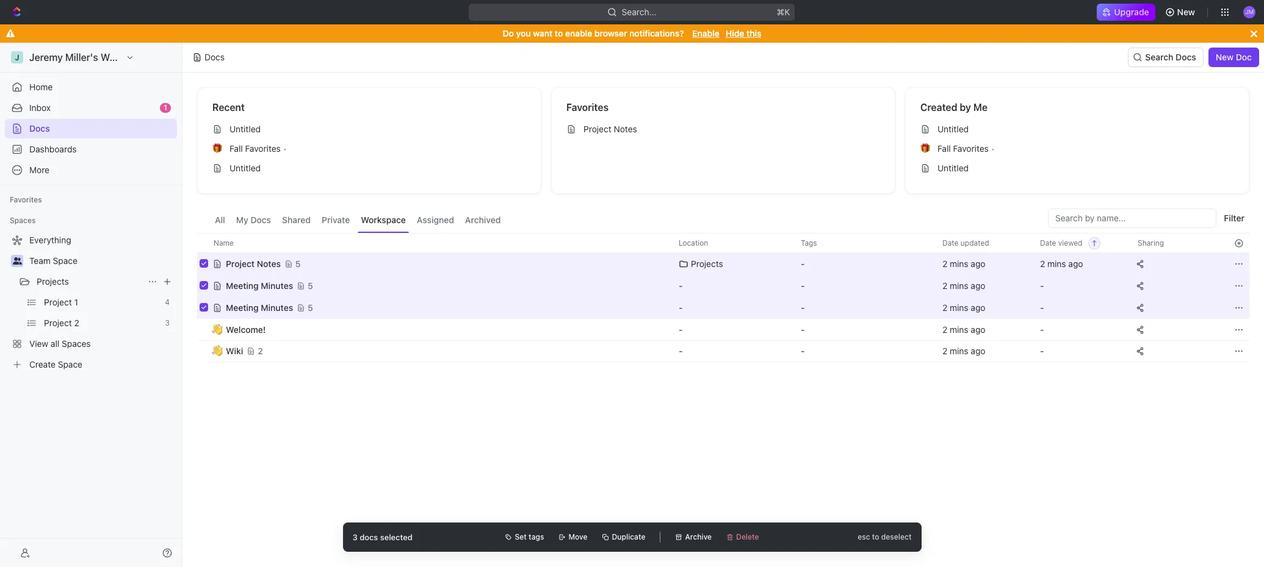 Task type: vqa. For each thing, say whether or not it's contained in the screenshot.
'alert'
no



Task type: describe. For each thing, give the bounding box(es) containing it.
1 inside tree
[[74, 297, 78, 308]]

4 row from the top
[[197, 296, 1250, 320]]

by
[[960, 102, 972, 113]]

jm
[[1246, 8, 1255, 15]]

search docs button
[[1129, 48, 1204, 67]]

create
[[29, 360, 56, 370]]

new for new doc
[[1216, 52, 1234, 62]]

sharing
[[1138, 238, 1165, 248]]

0 vertical spatial 1
[[164, 103, 167, 112]]

fall for recent
[[230, 144, 243, 154]]

j
[[15, 53, 19, 62]]

project 2 link
[[44, 314, 160, 333]]

workspace inside button
[[361, 215, 406, 225]]

all
[[215, 215, 225, 225]]

row containing project notes
[[197, 252, 1250, 276]]

jeremy miller's workspace, , element
[[11, 51, 23, 64]]

everything
[[29, 235, 71, 246]]

private
[[322, 215, 350, 225]]

upgrade link
[[1098, 4, 1156, 21]]

esc
[[858, 533, 871, 542]]

5 for first cell from the bottom of the page
[[308, 303, 313, 313]]

3 row from the top
[[197, 274, 1250, 298]]

esc to deselect
[[858, 533, 912, 542]]

view all spaces
[[29, 339, 91, 349]]

date viewed
[[1041, 238, 1083, 248]]

4
[[165, 298, 170, 307]]

filter button
[[1220, 209, 1250, 228]]

3 docs selected
[[353, 533, 413, 543]]

0 vertical spatial project notes
[[584, 124, 637, 134]]

2 inside 'link'
[[74, 318, 79, 329]]

miller's
[[65, 52, 98, 63]]

deselect
[[882, 533, 912, 542]]

do you want to enable browser notifications? enable hide this
[[503, 28, 762, 38]]

tags
[[529, 533, 544, 542]]

delete button
[[722, 531, 764, 545]]

set tags button
[[500, 531, 549, 545]]

2 meeting from the top
[[226, 303, 259, 313]]

private button
[[319, 209, 353, 233]]

favorites button
[[5, 193, 47, 208]]

want
[[533, 28, 553, 38]]

🎁 for created by me
[[921, 144, 931, 153]]

fall favorites • for recent
[[230, 144, 287, 154]]

search docs
[[1146, 52, 1197, 62]]

🎁 for recent
[[213, 144, 222, 153]]

selected
[[380, 533, 413, 543]]

project 1 link
[[44, 293, 160, 313]]

row containing wiki
[[197, 340, 1250, 364]]

space for create space
[[58, 360, 82, 370]]

shared button
[[279, 209, 314, 233]]

view all spaces link
[[5, 335, 175, 354]]

viewed
[[1059, 238, 1083, 248]]

home link
[[5, 78, 177, 97]]

everything link
[[5, 231, 175, 250]]

date updated button
[[936, 234, 997, 253]]

jeremy
[[29, 52, 63, 63]]

2 mins ago for row containing welcome!
[[943, 325, 986, 335]]

this
[[747, 28, 762, 38]]

duplicate
[[612, 533, 646, 542]]

welcome! button
[[213, 319, 664, 341]]

you
[[516, 28, 531, 38]]

welcome!
[[226, 325, 266, 335]]

delete
[[737, 533, 759, 542]]

project inside row
[[226, 259, 255, 269]]

2 cell from the top
[[197, 275, 211, 297]]

row containing welcome!
[[197, 319, 1250, 341]]

assigned button
[[414, 209, 457, 233]]

0 vertical spatial spaces
[[10, 216, 36, 225]]

spaces inside tree
[[62, 339, 91, 349]]

team space
[[29, 256, 77, 266]]

new doc
[[1216, 52, 1253, 62]]

2 mins ago for 3rd row from the top of the page
[[943, 281, 986, 291]]

search...
[[622, 7, 657, 17]]

updated
[[961, 238, 990, 248]]

jeremy miller's workspace
[[29, 52, 151, 63]]

project 1
[[44, 297, 78, 308]]

team
[[29, 256, 51, 266]]

minutes for first cell from the bottom of the page
[[261, 303, 293, 313]]

search
[[1146, 52, 1174, 62]]

wiki
[[226, 346, 243, 357]]

archived button
[[462, 209, 504, 233]]

archived
[[465, 215, 501, 225]]

move button
[[554, 531, 593, 545]]

more button
[[5, 161, 177, 180]]

home
[[29, 82, 53, 92]]

archive button
[[671, 531, 717, 545]]

meeting minutes for 2nd cell from the top of the page
[[226, 281, 293, 291]]

2 mins ago for row containing project notes
[[943, 259, 986, 269]]

docs
[[360, 533, 378, 543]]

1 vertical spatial to
[[873, 533, 880, 542]]

tags
[[801, 238, 818, 248]]



Task type: locate. For each thing, give the bounding box(es) containing it.
duplicate button
[[598, 531, 651, 545]]

tree inside sidebar navigation
[[5, 231, 177, 375]]

date left the updated
[[943, 238, 959, 248]]

move
[[569, 533, 588, 542]]

2 🎁 from the left
[[921, 144, 931, 153]]

🎁
[[213, 144, 222, 153], [921, 144, 931, 153]]

2
[[943, 259, 948, 269], [1041, 259, 1046, 269], [943, 281, 948, 291], [943, 303, 948, 313], [74, 318, 79, 329], [943, 325, 948, 335], [258, 346, 263, 357], [943, 346, 948, 357]]

2 date from the left
[[1041, 238, 1057, 248]]

favorites
[[567, 102, 609, 113], [245, 144, 281, 154], [954, 144, 989, 154], [10, 195, 42, 205]]

5
[[296, 259, 301, 269], [308, 281, 313, 291], [308, 303, 313, 313]]

1 fall from the left
[[230, 144, 243, 154]]

fall down recent
[[230, 144, 243, 154]]

created by me
[[921, 102, 988, 113]]

0 horizontal spatial fall
[[230, 144, 243, 154]]

untitled
[[230, 124, 261, 134], [938, 124, 969, 134], [230, 163, 261, 173], [938, 163, 969, 173]]

1 vertical spatial 1
[[74, 297, 78, 308]]

docs up recent
[[205, 52, 225, 62]]

0 horizontal spatial new
[[1178, 7, 1196, 17]]

1 horizontal spatial projects
[[691, 259, 724, 269]]

create space
[[29, 360, 82, 370]]

ago
[[971, 259, 986, 269], [1069, 259, 1084, 269], [971, 281, 986, 291], [971, 303, 986, 313], [971, 325, 986, 335], [971, 346, 986, 357]]

3 for 3
[[165, 319, 170, 328]]

2 mins ago for row containing wiki
[[943, 346, 986, 357]]

1 fall favorites • from the left
[[230, 144, 287, 154]]

-
[[801, 259, 805, 269], [679, 281, 683, 291], [801, 281, 805, 291], [1041, 281, 1045, 291], [679, 303, 683, 313], [801, 303, 805, 313], [1041, 303, 1045, 313], [679, 325, 683, 335], [801, 325, 805, 335], [1041, 325, 1045, 335], [679, 346, 683, 357], [801, 346, 805, 357], [1041, 346, 1045, 357]]

0 horizontal spatial date
[[943, 238, 959, 248]]

1 horizontal spatial 1
[[164, 103, 167, 112]]

projects inside tree
[[37, 277, 69, 287]]

jm button
[[1240, 2, 1260, 22]]

tab list containing all
[[212, 209, 504, 233]]

1 meeting minutes from the top
[[226, 281, 293, 291]]

enable
[[693, 28, 720, 38]]

0 horizontal spatial 🎁
[[213, 144, 222, 153]]

shared
[[282, 215, 311, 225]]

move button
[[554, 531, 593, 545]]

•
[[283, 144, 287, 154], [992, 144, 995, 154]]

1 vertical spatial workspace
[[361, 215, 406, 225]]

1 horizontal spatial notes
[[614, 124, 637, 134]]

1 horizontal spatial fall favorites •
[[938, 144, 995, 154]]

projects down team space
[[37, 277, 69, 287]]

date
[[943, 238, 959, 248], [1041, 238, 1057, 248]]

projects link
[[37, 272, 143, 292]]

name
[[214, 238, 234, 248]]

2 fall from the left
[[938, 144, 951, 154]]

3 for 3 docs selected
[[353, 533, 358, 543]]

more
[[29, 165, 49, 175]]

1 date from the left
[[943, 238, 959, 248]]

5 row from the top
[[197, 319, 1250, 341]]

project inside 'link'
[[44, 318, 72, 329]]

row containing name
[[197, 233, 1250, 253]]

1 horizontal spatial fall
[[938, 144, 951, 154]]

🎁 down recent
[[213, 144, 222, 153]]

0 horizontal spatial project notes
[[226, 259, 281, 269]]

space
[[53, 256, 77, 266], [58, 360, 82, 370]]

notes
[[614, 124, 637, 134], [257, 259, 281, 269]]

1 row from the top
[[197, 233, 1250, 253]]

location
[[679, 238, 709, 248]]

sidebar navigation
[[0, 43, 185, 568]]

3 cell from the top
[[197, 297, 211, 319]]

set
[[515, 533, 527, 542]]

0 vertical spatial to
[[555, 28, 563, 38]]

3 left 'docs'
[[353, 533, 358, 543]]

0 vertical spatial new
[[1178, 7, 1196, 17]]

mins
[[950, 259, 969, 269], [1048, 259, 1067, 269], [950, 281, 969, 291], [950, 303, 969, 313], [950, 325, 969, 335], [950, 346, 969, 357]]

1 horizontal spatial 🎁
[[921, 144, 931, 153]]

workspace inside sidebar navigation
[[101, 52, 151, 63]]

1 horizontal spatial spaces
[[62, 339, 91, 349]]

date updated
[[943, 238, 990, 248]]

date inside date updated button
[[943, 238, 959, 248]]

docs down inbox at the top left of the page
[[29, 123, 50, 134]]

projects down location
[[691, 259, 724, 269]]

date for date updated
[[943, 238, 959, 248]]

• for created by me
[[992, 144, 995, 154]]

favorites inside favorites button
[[10, 195, 42, 205]]

created
[[921, 102, 958, 113]]

notifications?
[[630, 28, 684, 38]]

hide
[[726, 28, 745, 38]]

tree
[[5, 231, 177, 375]]

1 vertical spatial 5
[[308, 281, 313, 291]]

projects
[[691, 259, 724, 269], [37, 277, 69, 287]]

3 inside tree
[[165, 319, 170, 328]]

browser
[[595, 28, 628, 38]]

to
[[555, 28, 563, 38], [873, 533, 880, 542]]

🎁 down created on the top right
[[921, 144, 931, 153]]

new button
[[1161, 2, 1203, 22]]

date for date viewed
[[1041, 238, 1057, 248]]

2 meeting minutes from the top
[[226, 303, 293, 313]]

tree containing everything
[[5, 231, 177, 375]]

1 vertical spatial projects
[[37, 277, 69, 287]]

fall for created by me
[[938, 144, 951, 154]]

all
[[51, 339, 59, 349]]

5 for 2nd cell from the top of the page
[[308, 281, 313, 291]]

new inside new button
[[1178, 7, 1196, 17]]

0 horizontal spatial •
[[283, 144, 287, 154]]

1 vertical spatial space
[[58, 360, 82, 370]]

table containing project notes
[[197, 233, 1250, 364]]

1 horizontal spatial workspace
[[361, 215, 406, 225]]

new up search docs
[[1178, 7, 1196, 17]]

0 horizontal spatial projects
[[37, 277, 69, 287]]

date left "viewed"
[[1041, 238, 1057, 248]]

0 horizontal spatial 3
[[165, 319, 170, 328]]

me
[[974, 102, 988, 113]]

1 vertical spatial notes
[[257, 259, 281, 269]]

fall favorites • down by
[[938, 144, 995, 154]]

user group image
[[13, 258, 22, 265]]

new doc button
[[1209, 48, 1260, 67]]

dashboards link
[[5, 140, 177, 159]]

0 vertical spatial meeting
[[226, 281, 259, 291]]

0 vertical spatial 5
[[296, 259, 301, 269]]

inbox
[[29, 103, 51, 113]]

project
[[584, 124, 612, 134], [226, 259, 255, 269], [44, 297, 72, 308], [44, 318, 72, 329]]

1 vertical spatial meeting minutes
[[226, 303, 293, 313]]

space right team
[[53, 256, 77, 266]]

view
[[29, 339, 48, 349]]

new inside button
[[1216, 52, 1234, 62]]

1 horizontal spatial to
[[873, 533, 880, 542]]

0 horizontal spatial 1
[[74, 297, 78, 308]]

1 • from the left
[[283, 144, 287, 154]]

fall favorites • for created by me
[[938, 144, 995, 154]]

workspace button
[[358, 209, 409, 233]]

docs inside sidebar navigation
[[29, 123, 50, 134]]

to right "want"
[[555, 28, 563, 38]]

new for new
[[1178, 7, 1196, 17]]

0 vertical spatial space
[[53, 256, 77, 266]]

workspace right miller's
[[101, 52, 151, 63]]

2 minutes from the top
[[261, 303, 293, 313]]

0 horizontal spatial fall favorites •
[[230, 144, 287, 154]]

1 minutes from the top
[[261, 281, 293, 291]]

set tags
[[515, 533, 544, 542]]

recent
[[213, 102, 245, 113]]

archive
[[685, 533, 712, 542]]

0 vertical spatial 3
[[165, 319, 170, 328]]

0 horizontal spatial notes
[[257, 259, 281, 269]]

upgrade
[[1115, 7, 1150, 17]]

1 vertical spatial spaces
[[62, 339, 91, 349]]

all button
[[212, 209, 228, 233]]

do
[[503, 28, 514, 38]]

Search by name... text field
[[1056, 209, 1210, 228]]

1 meeting from the top
[[226, 281, 259, 291]]

spaces
[[10, 216, 36, 225], [62, 339, 91, 349]]

my docs
[[236, 215, 271, 225]]

team space link
[[29, 252, 175, 271]]

1 🎁 from the left
[[213, 144, 222, 153]]

0 vertical spatial notes
[[614, 124, 637, 134]]

filter button
[[1220, 209, 1250, 228]]

filter
[[1225, 213, 1245, 224]]

project notes
[[584, 124, 637, 134], [226, 259, 281, 269]]

workspace
[[101, 52, 151, 63], [361, 215, 406, 225]]

1 horizontal spatial 3
[[353, 533, 358, 543]]

2 fall favorites • from the left
[[938, 144, 995, 154]]

table
[[197, 233, 1250, 364]]

space for team space
[[53, 256, 77, 266]]

assigned
[[417, 215, 454, 225]]

docs right search on the top right of the page
[[1176, 52, 1197, 62]]

6 row from the top
[[197, 340, 1250, 364]]

fall down created on the top right
[[938, 144, 951, 154]]

0 horizontal spatial to
[[555, 28, 563, 38]]

doc
[[1237, 52, 1253, 62]]

row
[[197, 233, 1250, 253], [197, 252, 1250, 276], [197, 274, 1250, 298], [197, 296, 1250, 320], [197, 319, 1250, 341], [197, 340, 1250, 364]]

3 down the 4
[[165, 319, 170, 328]]

minutes for 2nd cell from the top of the page
[[261, 281, 293, 291]]

fall favorites • down recent
[[230, 144, 287, 154]]

my docs button
[[233, 209, 274, 233]]

1 vertical spatial meeting
[[226, 303, 259, 313]]

enable
[[566, 28, 593, 38]]

• for recent
[[283, 144, 287, 154]]

meeting
[[226, 281, 259, 291], [226, 303, 259, 313]]

new left doc
[[1216, 52, 1234, 62]]

0 vertical spatial projects
[[691, 259, 724, 269]]

tab list
[[212, 209, 504, 233]]

0 vertical spatial minutes
[[261, 281, 293, 291]]

date viewed button
[[1033, 234, 1101, 253]]

1 vertical spatial 3
[[353, 533, 358, 543]]

1 vertical spatial project notes
[[226, 259, 281, 269]]

to right esc
[[873, 533, 880, 542]]

0 horizontal spatial workspace
[[101, 52, 151, 63]]

fall
[[230, 144, 243, 154], [938, 144, 951, 154]]

2 mins ago for 4th row
[[943, 303, 986, 313]]

1 vertical spatial new
[[1216, 52, 1234, 62]]

⌘k
[[777, 7, 791, 17]]

project notes inside row
[[226, 259, 281, 269]]

docs inside button
[[251, 215, 271, 225]]

2 vertical spatial 5
[[308, 303, 313, 313]]

workspace right the "private"
[[361, 215, 406, 225]]

0 vertical spatial meeting minutes
[[226, 281, 293, 291]]

1 horizontal spatial date
[[1041, 238, 1057, 248]]

spaces right all
[[62, 339, 91, 349]]

0 vertical spatial workspace
[[101, 52, 151, 63]]

2 row from the top
[[197, 252, 1250, 276]]

1 horizontal spatial project notes
[[584, 124, 637, 134]]

space down 'view all spaces'
[[58, 360, 82, 370]]

my
[[236, 215, 248, 225]]

project 2
[[44, 318, 79, 329]]

docs right my
[[251, 215, 271, 225]]

create space link
[[5, 355, 175, 375]]

project notes link
[[562, 120, 886, 139]]

2 • from the left
[[992, 144, 995, 154]]

meeting minutes for first cell from the bottom of the page
[[226, 303, 293, 313]]

docs inside button
[[1176, 52, 1197, 62]]

dashboards
[[29, 144, 77, 155]]

1 horizontal spatial •
[[992, 144, 995, 154]]

1 vertical spatial minutes
[[261, 303, 293, 313]]

5 for third cell from the bottom of the page
[[296, 259, 301, 269]]

docs link
[[5, 119, 177, 139]]

0 horizontal spatial spaces
[[10, 216, 36, 225]]

date inside date viewed button
[[1041, 238, 1057, 248]]

1 horizontal spatial new
[[1216, 52, 1234, 62]]

new
[[1178, 7, 1196, 17], [1216, 52, 1234, 62]]

spaces down favorites button
[[10, 216, 36, 225]]

1 cell from the top
[[197, 253, 211, 275]]

cell
[[197, 253, 211, 275], [197, 275, 211, 297], [197, 297, 211, 319]]



